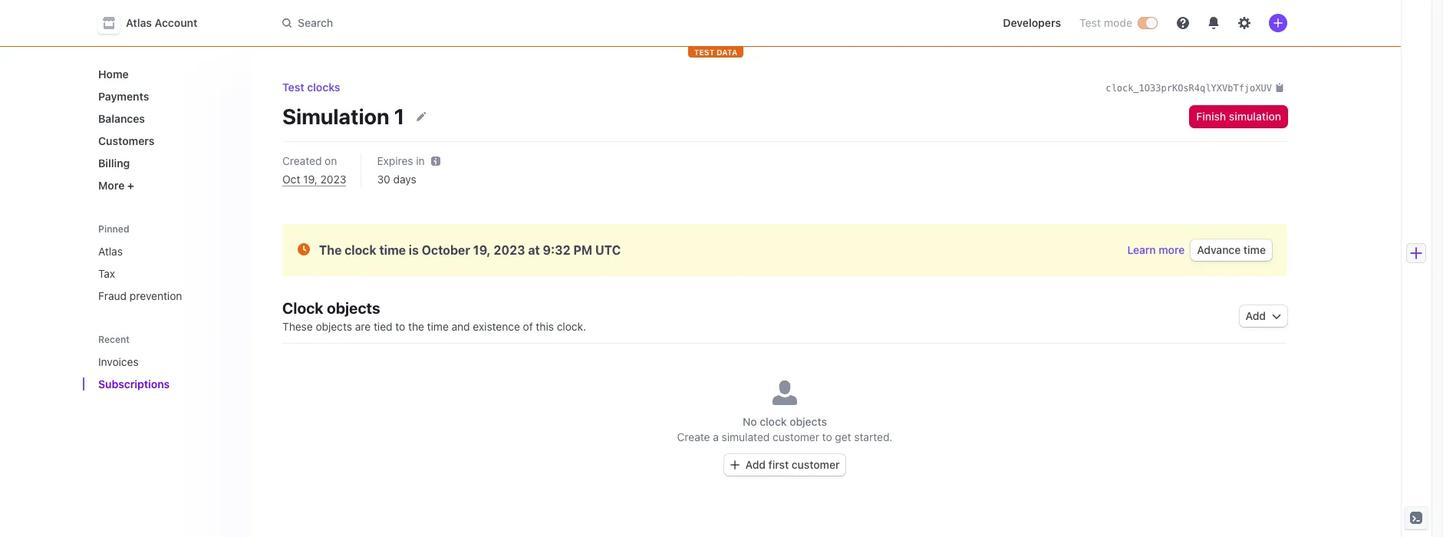 Task type: describe. For each thing, give the bounding box(es) containing it.
developers
[[1003, 16, 1061, 29]]

prevention
[[130, 289, 182, 302]]

clock objects these objects are tied to the time and existence of this clock.
[[282, 299, 586, 333]]

0 vertical spatial objects
[[327, 299, 380, 317]]

search
[[298, 16, 333, 29]]

fraud prevention
[[98, 289, 182, 302]]

the clock time is october 19, 2023 at 9:32 pm utc
[[319, 243, 621, 257]]

recent
[[98, 334, 130, 345]]

test data
[[694, 48, 738, 57]]

add for add first customer
[[746, 458, 766, 471]]

learn more link
[[1128, 243, 1185, 258]]

finish simulation
[[1197, 109, 1282, 122]]

the
[[319, 243, 342, 257]]

notifications image
[[1208, 17, 1220, 29]]

tax link
[[92, 261, 239, 286]]

first
[[769, 458, 789, 471]]

simulation 1
[[282, 103, 405, 129]]

+
[[127, 179, 134, 192]]

on
[[325, 154, 337, 167]]

simulated
[[722, 431, 770, 444]]

advance time
[[1197, 243, 1266, 256]]

in
[[416, 154, 425, 167]]

payments link
[[92, 84, 239, 109]]

fraud prevention link
[[92, 283, 239, 309]]

balances
[[98, 112, 145, 125]]

more
[[1159, 243, 1185, 256]]

objects inside no clock objects create a simulated customer to get started.
[[790, 415, 827, 428]]

at
[[528, 243, 540, 257]]

simulation
[[1229, 109, 1282, 122]]

9:32
[[543, 243, 571, 257]]

billing link
[[92, 150, 239, 176]]

test for test clocks
[[282, 81, 304, 94]]

svg image
[[730, 461, 740, 470]]

clock.
[[557, 320, 586, 333]]

clocks
[[307, 81, 340, 94]]

advance time button
[[1191, 239, 1273, 261]]

invoices link
[[92, 349, 218, 375]]

Search text field
[[273, 9, 706, 37]]

subscriptions
[[98, 378, 170, 391]]

more
[[98, 179, 125, 192]]

atlas link
[[92, 239, 239, 264]]

are
[[355, 320, 371, 333]]

recent navigation links element
[[83, 327, 252, 397]]

19, inside created on oct 19, 2023
[[303, 173, 318, 186]]

subscriptions link
[[92, 371, 218, 397]]

fraud
[[98, 289, 127, 302]]

expires
[[377, 154, 413, 167]]

home link
[[92, 61, 239, 87]]

pinned
[[98, 223, 129, 235]]

clock
[[282, 299, 324, 317]]

1
[[394, 103, 405, 129]]

customer inside button
[[792, 458, 840, 471]]

test clocks
[[282, 81, 340, 94]]

created on oct 19, 2023
[[282, 154, 346, 186]]

atlas for atlas
[[98, 245, 123, 258]]

time inside the clock objects these objects are tied to the time and existence of this clock.
[[427, 320, 449, 333]]

1 horizontal spatial 2023
[[494, 243, 525, 257]]

add button
[[1240, 305, 1288, 327]]

test mode
[[1080, 16, 1133, 29]]

core navigation links element
[[92, 61, 239, 198]]

add first customer
[[746, 458, 840, 471]]

learn
[[1128, 243, 1156, 256]]

days
[[393, 173, 417, 186]]

balances link
[[92, 106, 239, 131]]

no clock objects create a simulated customer to get started.
[[677, 415, 893, 444]]

pinned element
[[92, 239, 239, 309]]

finish
[[1197, 109, 1227, 122]]

started.
[[855, 431, 893, 444]]

is
[[409, 243, 419, 257]]

home
[[98, 68, 129, 81]]

test clocks link
[[282, 81, 340, 94]]

create
[[677, 431, 710, 444]]

time inside button
[[1244, 243, 1266, 256]]

customers link
[[92, 128, 239, 154]]

add for add
[[1246, 309, 1266, 322]]

advance
[[1197, 243, 1241, 256]]

test
[[694, 48, 715, 57]]

customers
[[98, 134, 155, 147]]

of
[[523, 320, 533, 333]]

2023 inside created on oct 19, 2023
[[320, 173, 346, 186]]

this
[[536, 320, 554, 333]]



Task type: locate. For each thing, give the bounding box(es) containing it.
2023
[[320, 173, 346, 186], [494, 243, 525, 257]]

0 horizontal spatial 19,
[[303, 173, 318, 186]]

2 vertical spatial objects
[[790, 415, 827, 428]]

1 horizontal spatial 19,
[[473, 243, 491, 257]]

1 horizontal spatial time
[[427, 320, 449, 333]]

add inside popup button
[[1246, 309, 1266, 322]]

19,
[[303, 173, 318, 186], [473, 243, 491, 257]]

oct 19, 2023 button
[[282, 172, 346, 187]]

mode
[[1104, 16, 1133, 29]]

test left clocks
[[282, 81, 304, 94]]

0 vertical spatial to
[[395, 320, 405, 333]]

1 horizontal spatial clock
[[760, 415, 787, 428]]

atlas left the account
[[126, 16, 152, 29]]

customer inside no clock objects create a simulated customer to get started.
[[773, 431, 820, 444]]

created
[[282, 154, 322, 167]]

expires in
[[377, 154, 425, 167]]

0 horizontal spatial 2023
[[320, 173, 346, 186]]

30
[[377, 173, 390, 186]]

settings image
[[1239, 17, 1251, 29]]

0 vertical spatial 19,
[[303, 173, 318, 186]]

objects
[[327, 299, 380, 317], [316, 320, 352, 333], [790, 415, 827, 428]]

0 vertical spatial add
[[1246, 309, 1266, 322]]

oct
[[282, 173, 300, 186]]

1 vertical spatial customer
[[792, 458, 840, 471]]

1 vertical spatial atlas
[[98, 245, 123, 258]]

the
[[408, 320, 424, 333]]

clock right the "the" in the top left of the page
[[345, 243, 377, 257]]

a
[[713, 431, 719, 444]]

these
[[282, 320, 313, 333]]

atlas inside button
[[126, 16, 152, 29]]

tied
[[374, 320, 393, 333]]

clock_1o33prkosr4qlyxvbtfjoxuv
[[1106, 83, 1273, 94]]

clock
[[345, 243, 377, 257], [760, 415, 787, 428]]

0 horizontal spatial to
[[395, 320, 405, 333]]

add
[[1246, 309, 1266, 322], [746, 458, 766, 471]]

1 horizontal spatial atlas
[[126, 16, 152, 29]]

test for test mode
[[1080, 16, 1101, 29]]

svg image
[[1273, 312, 1282, 321]]

atlas inside the pinned element
[[98, 245, 123, 258]]

2023 left at
[[494, 243, 525, 257]]

objects up are
[[327, 299, 380, 317]]

tax
[[98, 267, 115, 280]]

0 horizontal spatial time
[[380, 243, 406, 257]]

finish simulation button
[[1191, 106, 1288, 127]]

2023 down on
[[320, 173, 346, 186]]

0 vertical spatial customer
[[773, 431, 820, 444]]

atlas down pinned in the left top of the page
[[98, 245, 123, 258]]

1 vertical spatial 2023
[[494, 243, 525, 257]]

customer right first
[[792, 458, 840, 471]]

0 vertical spatial atlas
[[126, 16, 152, 29]]

customer up add first customer
[[773, 431, 820, 444]]

clock for time
[[345, 243, 377, 257]]

1 vertical spatial 19,
[[473, 243, 491, 257]]

test left mode
[[1080, 16, 1101, 29]]

account
[[155, 16, 198, 29]]

0 horizontal spatial atlas
[[98, 245, 123, 258]]

time
[[380, 243, 406, 257], [1244, 243, 1266, 256], [427, 320, 449, 333]]

data
[[717, 48, 738, 57]]

objects left are
[[316, 320, 352, 333]]

19, right october
[[473, 243, 491, 257]]

1 vertical spatial to
[[823, 431, 832, 444]]

clock right no
[[760, 415, 787, 428]]

pm
[[574, 243, 593, 257]]

1 horizontal spatial to
[[823, 431, 832, 444]]

1 horizontal spatial test
[[1080, 16, 1101, 29]]

to
[[395, 320, 405, 333], [823, 431, 832, 444]]

october
[[422, 243, 470, 257]]

utc
[[596, 243, 621, 257]]

more +
[[98, 179, 134, 192]]

atlas account button
[[98, 12, 213, 34]]

test
[[1080, 16, 1101, 29], [282, 81, 304, 94]]

0 horizontal spatial test
[[282, 81, 304, 94]]

add first customer button
[[724, 454, 846, 476]]

billing
[[98, 157, 130, 170]]

payments
[[98, 90, 149, 103]]

19, right "oct"
[[303, 173, 318, 186]]

and
[[452, 320, 470, 333]]

add inside button
[[746, 458, 766, 471]]

get
[[835, 431, 852, 444]]

1 vertical spatial objects
[[316, 320, 352, 333]]

existence
[[473, 320, 520, 333]]

0 vertical spatial 2023
[[320, 173, 346, 186]]

atlas account
[[126, 16, 198, 29]]

to left get
[[823, 431, 832, 444]]

time right advance
[[1244, 243, 1266, 256]]

clock inside no clock objects create a simulated customer to get started.
[[760, 415, 787, 428]]

help image
[[1177, 17, 1190, 29]]

1 horizontal spatial add
[[1246, 309, 1266, 322]]

add left svg image
[[1246, 309, 1266, 322]]

0 horizontal spatial clock
[[345, 243, 377, 257]]

0 horizontal spatial add
[[746, 458, 766, 471]]

pinned navigation links element
[[92, 216, 243, 309]]

no
[[743, 415, 757, 428]]

to left the
[[395, 320, 405, 333]]

recent element
[[83, 349, 252, 397]]

time left is on the left of page
[[380, 243, 406, 257]]

1 vertical spatial clock
[[760, 415, 787, 428]]

0 vertical spatial test
[[1080, 16, 1101, 29]]

atlas for atlas account
[[126, 16, 152, 29]]

invoices
[[98, 355, 139, 368]]

Search search field
[[273, 9, 706, 37]]

simulation
[[282, 103, 390, 129]]

add right svg icon
[[746, 458, 766, 471]]

to inside the clock objects these objects are tied to the time and existence of this clock.
[[395, 320, 405, 333]]

1 vertical spatial test
[[282, 81, 304, 94]]

to inside no clock objects create a simulated customer to get started.
[[823, 431, 832, 444]]

objects up add first customer
[[790, 415, 827, 428]]

customer
[[773, 431, 820, 444], [792, 458, 840, 471]]

time right the
[[427, 320, 449, 333]]

atlas
[[126, 16, 152, 29], [98, 245, 123, 258]]

30 days
[[377, 173, 417, 186]]

clock for objects
[[760, 415, 787, 428]]

learn more
[[1128, 243, 1185, 256]]

developers link
[[997, 11, 1068, 35]]

1 vertical spatial add
[[746, 458, 766, 471]]

clock_1o33prkosr4qlyxvbtfjoxuv button
[[1106, 80, 1285, 95]]

0 vertical spatial clock
[[345, 243, 377, 257]]

2 horizontal spatial time
[[1244, 243, 1266, 256]]



Task type: vqa. For each thing, say whether or not it's contained in the screenshot.
the topmost Add
yes



